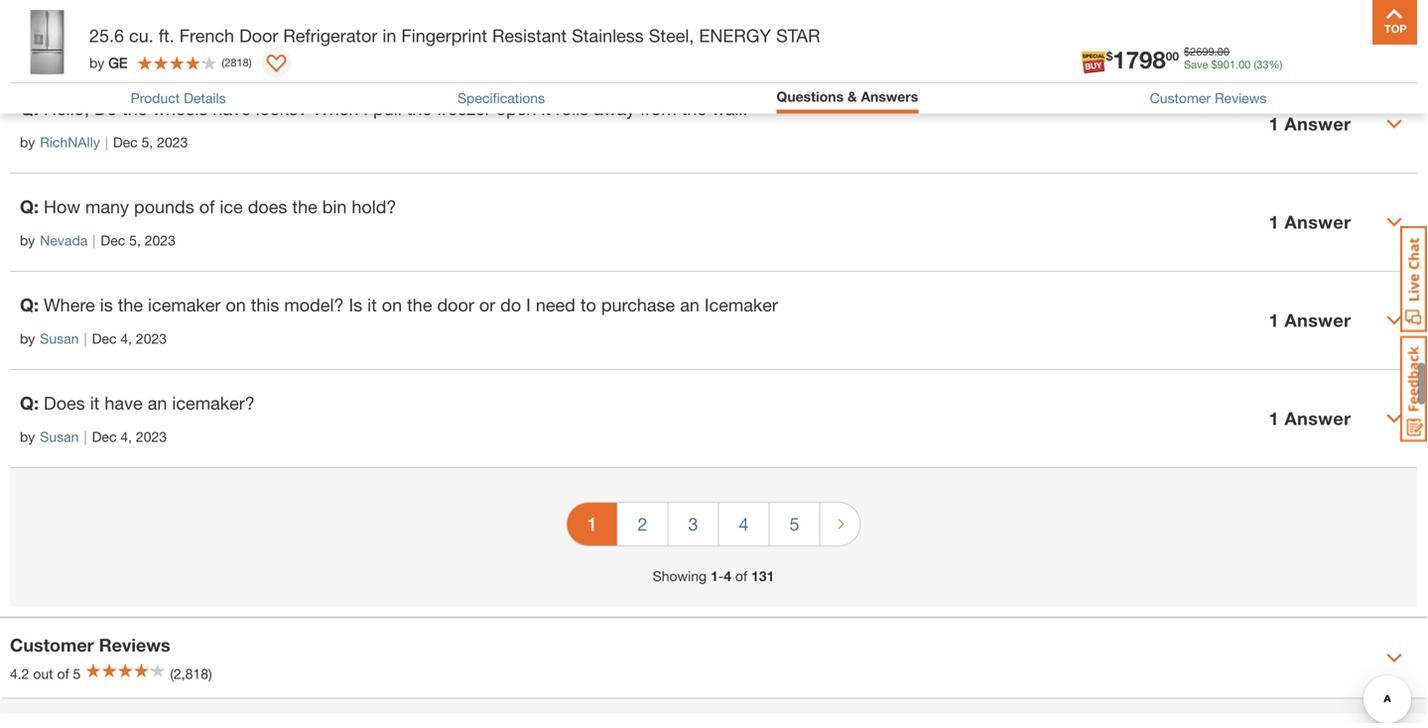 Task type: describe. For each thing, give the bounding box(es) containing it.
0 horizontal spatial customer
[[10, 635, 94, 656]]

door
[[239, 25, 278, 46]]

1798
[[1113, 45, 1166, 74]]

ft.
[[159, 25, 174, 46]]

richnally
[[40, 134, 100, 150]]

is
[[349, 294, 362, 315]]

do
[[501, 294, 521, 315]]

dec for it
[[92, 429, 117, 445]]

richnally button
[[40, 132, 100, 153]]

susan for does
[[40, 429, 79, 445]]

by richnally | dec 5, 2023
[[20, 134, 188, 150]]

by for hello,
[[20, 134, 35, 150]]

( inside $ 2699 . 00 save $ 901 . 00 ( 33 %)
[[1254, 58, 1257, 71]]

save
[[1184, 58, 1209, 71]]

q: for q: where is the icemaker on this model? is it on the door or do i need to purchase an icemaker
[[20, 294, 39, 315]]

3 link
[[669, 503, 718, 546]]

1 horizontal spatial 131
[[752, 568, 775, 585]]

1 vertical spatial 5
[[73, 666, 81, 682]]

5, for pounds
[[129, 232, 141, 248]]

2 horizontal spatial 00
[[1239, 58, 1251, 71]]

pounds
[[134, 196, 194, 217]]

icemaker
[[148, 294, 221, 315]]

away
[[594, 98, 635, 119]]

1 answer for hold?
[[1269, 211, 1352, 233]]

0 horizontal spatial (
[[222, 56, 225, 69]]

3 caret image from the top
[[1387, 651, 1403, 666]]

out
[[33, 666, 53, 682]]

1 vertical spatial -
[[719, 568, 724, 585]]

4.2
[[10, 666, 29, 682]]

1 vertical spatial customer reviews
[[10, 635, 170, 656]]

0 horizontal spatial reviews
[[99, 635, 170, 656]]

( 2818 )
[[222, 56, 252, 69]]

by nevada | dec 5, 2023
[[20, 232, 176, 248]]

cu.
[[129, 25, 154, 46]]

$ 2699 . 00 save $ 901 . 00 ( 33 %)
[[1184, 45, 1283, 71]]

live chat image
[[1401, 226, 1428, 333]]

where
[[44, 294, 95, 315]]

q: how many pounds of ice does the bin hold?
[[20, 196, 397, 217]]

display image
[[267, 55, 286, 74]]

1 for where is the icemaker on this model? is it on the door or do i need to purchase an icemaker
[[1269, 310, 1280, 331]]

many
[[85, 196, 129, 217]]

of inside the questions 'element'
[[199, 196, 215, 217]]

| for do
[[105, 134, 108, 150]]

showing - 4 of 131
[[20, 36, 142, 52]]

star
[[776, 25, 820, 46]]

in
[[383, 25, 397, 46]]

2023 for icemaker
[[136, 330, 167, 347]]

nevada button
[[40, 230, 88, 251]]

&
[[848, 88, 857, 105]]

4 link
[[719, 503, 769, 546]]

the left wall. on the top of page
[[682, 98, 707, 119]]

caret image for does it have an icemaker?
[[1387, 411, 1403, 427]]

4, for the
[[120, 330, 132, 347]]

icemaker?
[[172, 392, 255, 414]]

energy
[[699, 25, 771, 46]]

rolls
[[556, 98, 589, 119]]

questions element
[[10, 74, 1418, 468]]

by susan | dec 4, 2023 for it
[[20, 429, 167, 445]]

$ 1798 00
[[1107, 45, 1179, 74]]

the right the 'do'
[[122, 98, 147, 119]]

feedback link image
[[1401, 336, 1428, 443]]

ge
[[108, 54, 127, 71]]

susan for where
[[40, 330, 79, 347]]

stainless
[[572, 25, 644, 46]]

q: for q: how many pounds of ice does the bin hold?
[[20, 196, 39, 217]]

to
[[581, 294, 597, 315]]

showing for showing 1 - 4 of 131
[[653, 568, 707, 585]]

1 answer for pull
[[1269, 113, 1352, 134]]

locks?
[[256, 98, 308, 119]]

5 link
[[770, 503, 820, 546]]

by for how
[[20, 232, 35, 248]]

2 link
[[618, 503, 668, 546]]

purchase
[[601, 294, 675, 315]]

door
[[437, 294, 474, 315]]

answers
[[861, 88, 919, 105]]

steel,
[[649, 25, 694, 46]]

3
[[688, 514, 698, 535]]

0 vertical spatial 131
[[118, 36, 142, 52]]

nevada
[[40, 232, 88, 248]]

2023 for wheels
[[157, 134, 188, 150]]

q: hello, do the wheels have locks? when i pull the freezer open it rolls away from the wall.
[[20, 98, 748, 119]]

from
[[640, 98, 677, 119]]

1 for hello, do the wheels have locks? when i pull the freezer open it rolls away from the wall.
[[1269, 113, 1280, 134]]

25.6
[[89, 25, 124, 46]]

refrigerator
[[283, 25, 378, 46]]

questions & answers
[[777, 88, 919, 105]]

2
[[638, 514, 648, 535]]

caret image for hello, do the wheels have locks? when i pull the freezer open it rolls away from the wall.
[[1387, 116, 1403, 132]]

fingerprint
[[401, 25, 488, 46]]

| for many
[[93, 232, 96, 248]]

product details
[[131, 90, 226, 106]]

of right out on the left of page
[[57, 666, 69, 682]]

model?
[[284, 294, 344, 315]]

open
[[496, 98, 537, 119]]

is
[[100, 294, 113, 315]]

top button
[[1373, 0, 1418, 45]]

icemaker
[[705, 294, 778, 315]]

ice
[[220, 196, 243, 217]]

susan button for does
[[40, 427, 79, 448]]



Task type: locate. For each thing, give the bounding box(es) containing it.
susan
[[40, 330, 79, 347], [40, 429, 79, 445]]

0 horizontal spatial .
[[1215, 45, 1218, 58]]

hello,
[[44, 98, 89, 119]]

customer up 4.2 out of 5
[[10, 635, 94, 656]]

when
[[313, 98, 359, 119]]

1 horizontal spatial showing
[[653, 568, 707, 585]]

need
[[536, 294, 576, 315]]

4 answer from the top
[[1285, 408, 1352, 429]]

00 left save
[[1166, 49, 1179, 63]]

0 horizontal spatial 131
[[118, 36, 142, 52]]

answer for hold?
[[1285, 211, 1352, 233]]

does
[[248, 196, 287, 217]]

1 vertical spatial susan
[[40, 429, 79, 445]]

1 vertical spatial 131
[[752, 568, 775, 585]]

2023 down icemaker at the top left of page
[[136, 330, 167, 347]]

0 horizontal spatial have
[[105, 392, 143, 414]]

this
[[251, 294, 279, 315]]

5, down product
[[142, 134, 153, 150]]

of up by ge
[[103, 36, 115, 52]]

0 horizontal spatial 5,
[[129, 232, 141, 248]]

questions
[[777, 88, 844, 105]]

questions & answers button
[[777, 88, 919, 109], [777, 88, 919, 105]]

0 horizontal spatial an
[[148, 392, 167, 414]]

1 vertical spatial an
[[148, 392, 167, 414]]

have right 'does'
[[105, 392, 143, 414]]

0 vertical spatial customer
[[1150, 90, 1211, 106]]

$ left save
[[1107, 49, 1113, 63]]

( left %)
[[1254, 58, 1257, 71]]

does
[[44, 392, 85, 414]]

dec down many
[[101, 232, 125, 248]]

4
[[91, 36, 99, 52], [739, 514, 749, 535], [724, 568, 732, 585]]

do
[[94, 98, 117, 119]]

0 vertical spatial -
[[85, 36, 91, 52]]

showing for showing - 4 of 131
[[20, 36, 74, 52]]

the left door
[[407, 294, 432, 315]]

4,
[[120, 330, 132, 347], [120, 429, 132, 445]]

$ inside the $ 1798 00
[[1107, 49, 1113, 63]]

it right 'does'
[[90, 392, 100, 414]]

5, down pounds
[[129, 232, 141, 248]]

an left icemaker?
[[148, 392, 167, 414]]

00 right 2699
[[1218, 45, 1230, 58]]

1 horizontal spatial i
[[526, 294, 531, 315]]

showing left 25.6
[[20, 36, 74, 52]]

0 horizontal spatial 4
[[91, 36, 99, 52]]

33
[[1257, 58, 1269, 71]]

2 horizontal spatial 4
[[739, 514, 749, 535]]

. left 33
[[1236, 58, 1239, 71]]

2 4, from the top
[[120, 429, 132, 445]]

susan button down 'does'
[[40, 427, 79, 448]]

by ge
[[89, 54, 127, 71]]

navigation
[[566, 488, 861, 566]]

1 horizontal spatial customer
[[1150, 90, 1211, 106]]

0 horizontal spatial i
[[364, 98, 368, 119]]

customer reviews down save
[[1150, 90, 1267, 106]]

1 vertical spatial caret image
[[1387, 411, 1403, 427]]

$ for 1798
[[1107, 49, 1113, 63]]

the right is
[[118, 294, 143, 315]]

2 1 answer from the top
[[1269, 211, 1352, 233]]

susan button for where
[[40, 328, 79, 349]]

0 vertical spatial reviews
[[1215, 90, 1267, 106]]

1 1 answer from the top
[[1269, 113, 1352, 134]]

2 by susan | dec 4, 2023 from the top
[[20, 429, 167, 445]]

2 susan from the top
[[40, 429, 79, 445]]

by
[[89, 54, 105, 71], [20, 134, 35, 150], [20, 232, 35, 248], [20, 330, 35, 347], [20, 429, 35, 445]]

2 horizontal spatial $
[[1212, 58, 1218, 71]]

2 q: from the top
[[20, 196, 39, 217]]

. right save
[[1215, 45, 1218, 58]]

1 vertical spatial caret image
[[1387, 313, 1403, 328]]

have
[[213, 98, 251, 119], [105, 392, 143, 414]]

2 susan button from the top
[[40, 427, 79, 448]]

00
[[1218, 45, 1230, 58], [1166, 49, 1179, 63], [1239, 58, 1251, 71]]

i
[[364, 98, 368, 119], [526, 294, 531, 315]]

- up by ge
[[85, 36, 91, 52]]

$ for 2699
[[1184, 45, 1190, 58]]

0 horizontal spatial it
[[90, 392, 100, 414]]

3 q: from the top
[[20, 294, 39, 315]]

| down the 'do'
[[105, 134, 108, 150]]

reviews
[[1215, 90, 1267, 106], [99, 635, 170, 656]]

french
[[179, 25, 234, 46]]

0 vertical spatial an
[[680, 294, 700, 315]]

4 right 3
[[739, 514, 749, 535]]

i right do
[[526, 294, 531, 315]]

reviews up "(2,818)"
[[99, 635, 170, 656]]

susan down 'does'
[[40, 429, 79, 445]]

2 vertical spatial 4
[[724, 568, 732, 585]]

by susan | dec 4, 2023 down 'does'
[[20, 429, 167, 445]]

0 vertical spatial caret image
[[1387, 116, 1403, 132]]

2 vertical spatial caret image
[[1387, 651, 1403, 666]]

0 horizontal spatial $
[[1107, 49, 1113, 63]]

q: left how
[[20, 196, 39, 217]]

0 horizontal spatial customer reviews
[[10, 635, 170, 656]]

hold?
[[352, 196, 397, 217]]

.
[[1215, 45, 1218, 58], [1236, 58, 1239, 71]]

1 vertical spatial susan button
[[40, 427, 79, 448]]

2 on from the left
[[382, 294, 402, 315]]

dec down q: does it have an icemaker?
[[92, 429, 117, 445]]

4, up q: does it have an icemaker?
[[120, 330, 132, 347]]

1 horizontal spatial 5,
[[142, 134, 153, 150]]

by susan | dec 4, 2023 down is
[[20, 330, 167, 347]]

3 1 answer from the top
[[1269, 310, 1352, 331]]

1 vertical spatial i
[[526, 294, 531, 315]]

2699
[[1190, 45, 1215, 58]]

0 vertical spatial customer reviews
[[1150, 90, 1267, 106]]

1 horizontal spatial it
[[367, 294, 377, 315]]

1 for does it have an icemaker?
[[1269, 408, 1280, 429]]

5 right out on the left of page
[[73, 666, 81, 682]]

1 answer
[[1269, 113, 1352, 134], [1269, 211, 1352, 233], [1269, 310, 1352, 331], [1269, 408, 1352, 429]]

$ left 901
[[1184, 45, 1190, 58]]

1 horizontal spatial on
[[382, 294, 402, 315]]

2023
[[157, 134, 188, 150], [145, 232, 176, 248], [136, 330, 167, 347], [136, 429, 167, 445]]

susan down where
[[40, 330, 79, 347]]

|
[[105, 134, 108, 150], [93, 232, 96, 248], [84, 330, 87, 347], [84, 429, 87, 445]]

1 susan button from the top
[[40, 328, 79, 349]]

(2,818)
[[170, 666, 212, 682]]

00 inside the $ 1798 00
[[1166, 49, 1179, 63]]

0 vertical spatial susan button
[[40, 328, 79, 349]]

0 horizontal spatial on
[[226, 294, 246, 315]]

it left the 'rolls'
[[541, 98, 551, 119]]

1 vertical spatial 5,
[[129, 232, 141, 248]]

2 horizontal spatial it
[[541, 98, 551, 119]]

caret image
[[1387, 116, 1403, 132], [1387, 411, 1403, 427], [1387, 651, 1403, 666]]

dec for is
[[92, 330, 117, 347]]

freezer
[[437, 98, 491, 119]]

5, for the
[[142, 134, 153, 150]]

0 horizontal spatial showing
[[20, 36, 74, 52]]

1 horizontal spatial have
[[213, 98, 251, 119]]

- down 4 link in the right bottom of the page
[[719, 568, 724, 585]]

caret image for how many pounds of ice does the bin hold?
[[1387, 214, 1403, 230]]

1 horizontal spatial an
[[680, 294, 700, 315]]

pull
[[373, 98, 402, 119]]

by for does
[[20, 429, 35, 445]]

1 on from the left
[[226, 294, 246, 315]]

4, for have
[[120, 429, 132, 445]]

customer reviews
[[1150, 90, 1267, 106], [10, 635, 170, 656]]

1 vertical spatial it
[[367, 294, 377, 315]]

0 horizontal spatial 5
[[73, 666, 81, 682]]

dec down the 'do'
[[113, 134, 138, 150]]

5 right 4 link in the right bottom of the page
[[790, 514, 800, 535]]

or
[[479, 294, 496, 315]]

0 vertical spatial caret image
[[1387, 214, 1403, 230]]

4 1 answer from the top
[[1269, 408, 1352, 429]]

| for it
[[84, 429, 87, 445]]

0 vertical spatial it
[[541, 98, 551, 119]]

have down ( 2818 )
[[213, 98, 251, 119]]

the left bin
[[292, 196, 317, 217]]

2 caret image from the top
[[1387, 313, 1403, 328]]

1 vertical spatial customer
[[10, 635, 94, 656]]

0 horizontal spatial -
[[85, 36, 91, 52]]

25.6 cu. ft. french door refrigerator in fingerprint resistant stainless steel, energy star
[[89, 25, 820, 46]]

1 vertical spatial reviews
[[99, 635, 170, 656]]

2 vertical spatial it
[[90, 392, 100, 414]]

0 vertical spatial showing
[[20, 36, 74, 52]]

00 left 33
[[1239, 58, 1251, 71]]

3 answer from the top
[[1285, 310, 1352, 331]]

( left )
[[222, 56, 225, 69]]

| right nevada
[[93, 232, 96, 248]]

1 horizontal spatial customer reviews
[[1150, 90, 1267, 106]]

bin
[[322, 196, 347, 217]]

2023 for of
[[145, 232, 176, 248]]

it
[[541, 98, 551, 119], [367, 294, 377, 315], [90, 392, 100, 414]]

1 vertical spatial have
[[105, 392, 143, 414]]

0 vertical spatial have
[[213, 98, 251, 119]]

i left pull
[[364, 98, 368, 119]]

q:
[[20, 98, 39, 119], [20, 196, 39, 217], [20, 294, 39, 315], [20, 392, 39, 414]]

q: for q: hello, do the wheels have locks? when i pull the freezer open it rolls away from the wall.
[[20, 98, 39, 119]]

by susan | dec 4, 2023
[[20, 330, 167, 347], [20, 429, 167, 445]]

of left ice
[[199, 196, 215, 217]]

2 caret image from the top
[[1387, 411, 1403, 427]]

q: where is the icemaker on this model? is it on the door or do i need to purchase an icemaker
[[20, 294, 778, 315]]

on left this
[[226, 294, 246, 315]]

q: left 'does'
[[20, 392, 39, 414]]

showing down 3 'link'
[[653, 568, 707, 585]]

the right pull
[[407, 98, 432, 119]]

1 horizontal spatial 00
[[1218, 45, 1230, 58]]

navigation containing 2
[[566, 488, 861, 566]]

1 horizontal spatial $
[[1184, 45, 1190, 58]]

131
[[118, 36, 142, 52], [752, 568, 775, 585]]

1 vertical spatial showing
[[653, 568, 707, 585]]

1 caret image from the top
[[1387, 214, 1403, 230]]

customer reviews up 4.2 out of 5
[[10, 635, 170, 656]]

susan button down where
[[40, 328, 79, 349]]

on
[[226, 294, 246, 315], [382, 294, 402, 315]]

product
[[131, 90, 180, 106]]

1 vertical spatial by susan | dec 4, 2023
[[20, 429, 167, 445]]

0 vertical spatial 4,
[[120, 330, 132, 347]]

1 answer for it
[[1269, 310, 1352, 331]]

2023 for an
[[136, 429, 167, 445]]

1 vertical spatial 4,
[[120, 429, 132, 445]]

0 vertical spatial by susan | dec 4, 2023
[[20, 330, 167, 347]]

the
[[122, 98, 147, 119], [407, 98, 432, 119], [682, 98, 707, 119], [292, 196, 317, 217], [118, 294, 143, 315], [407, 294, 432, 315]]

%)
[[1269, 58, 1283, 71]]

1
[[1269, 113, 1280, 134], [1269, 211, 1280, 233], [1269, 310, 1280, 331], [1269, 408, 1280, 429], [711, 568, 719, 585]]

1 horizontal spatial 4
[[724, 568, 732, 585]]

2023 down the wheels
[[157, 134, 188, 150]]

1 4, from the top
[[120, 330, 132, 347]]

of down 4 link in the right bottom of the page
[[736, 568, 748, 585]]

1 susan from the top
[[40, 330, 79, 347]]

customer
[[1150, 90, 1211, 106], [10, 635, 94, 656]]

answer for it
[[1285, 310, 1352, 331]]

(
[[222, 56, 225, 69], [1254, 58, 1257, 71]]

2023 down pounds
[[145, 232, 176, 248]]

wheels
[[152, 98, 208, 119]]

q: for q: does it have an icemaker?
[[20, 392, 39, 414]]

5,
[[142, 134, 153, 150], [129, 232, 141, 248]]

0 vertical spatial 4
[[91, 36, 99, 52]]

details
[[184, 90, 226, 106]]

1 for how many pounds of ice does the bin hold?
[[1269, 211, 1280, 233]]

1 horizontal spatial 5
[[790, 514, 800, 535]]

4 down 4 link in the right bottom of the page
[[724, 568, 732, 585]]

1 horizontal spatial reviews
[[1215, 90, 1267, 106]]

| down 'does'
[[84, 429, 87, 445]]

reviews down 901
[[1215, 90, 1267, 106]]

1 vertical spatial 4
[[739, 514, 749, 535]]

2 answer from the top
[[1285, 211, 1352, 233]]

answer
[[1285, 113, 1352, 134], [1285, 211, 1352, 233], [1285, 310, 1352, 331], [1285, 408, 1352, 429]]

an left the "icemaker"
[[680, 294, 700, 315]]

1 answer from the top
[[1285, 113, 1352, 134]]

by susan | dec 4, 2023 for is
[[20, 330, 167, 347]]

answer for pull
[[1285, 113, 1352, 134]]

resistant
[[492, 25, 567, 46]]

1 q: from the top
[[20, 98, 39, 119]]

q: does it have an icemaker?
[[20, 392, 255, 414]]

specifications
[[458, 90, 545, 106]]

)
[[249, 56, 252, 69]]

how
[[44, 196, 80, 217]]

by for where
[[20, 330, 35, 347]]

$ right save
[[1212, 58, 1218, 71]]

| down where
[[84, 330, 87, 347]]

it right is
[[367, 294, 377, 315]]

on right is
[[382, 294, 402, 315]]

wall.
[[712, 98, 748, 119]]

2818
[[225, 56, 249, 69]]

-
[[85, 36, 91, 52], [719, 568, 724, 585]]

131 up ge
[[118, 36, 142, 52]]

0 vertical spatial i
[[364, 98, 368, 119]]

1 horizontal spatial -
[[719, 568, 724, 585]]

131 down 4 link in the right bottom of the page
[[752, 568, 775, 585]]

1 by susan | dec 4, 2023 from the top
[[20, 330, 167, 347]]

4, down q: does it have an icemaker?
[[120, 429, 132, 445]]

1 horizontal spatial (
[[1254, 58, 1257, 71]]

caret image for where is the icemaker on this model? is it on the door or do i need to purchase an icemaker
[[1387, 313, 1403, 328]]

4 q: from the top
[[20, 392, 39, 414]]

0 vertical spatial susan
[[40, 330, 79, 347]]

901
[[1218, 58, 1236, 71]]

| for is
[[84, 330, 87, 347]]

4.2 out of 5
[[10, 666, 81, 682]]

0 horizontal spatial 00
[[1166, 49, 1179, 63]]

customer down save
[[1150, 90, 1211, 106]]

1 caret image from the top
[[1387, 116, 1403, 132]]

2023 down q: does it have an icemaker?
[[136, 429, 167, 445]]

showing 1 - 4 of 131
[[653, 568, 775, 585]]

dec for many
[[101, 232, 125, 248]]

dec for do
[[113, 134, 138, 150]]

product image image
[[15, 10, 79, 74]]

5
[[790, 514, 800, 535], [73, 666, 81, 682]]

q: left hello,
[[20, 98, 39, 119]]

an
[[680, 294, 700, 315], [148, 392, 167, 414]]

4 up by ge
[[91, 36, 99, 52]]

0 vertical spatial 5,
[[142, 134, 153, 150]]

caret image
[[1387, 214, 1403, 230], [1387, 313, 1403, 328]]

dec down is
[[92, 330, 117, 347]]

0 vertical spatial 5
[[790, 514, 800, 535]]

q: left where
[[20, 294, 39, 315]]

1 horizontal spatial .
[[1236, 58, 1239, 71]]



Task type: vqa. For each thing, say whether or not it's contained in the screenshot.
is on the top
yes



